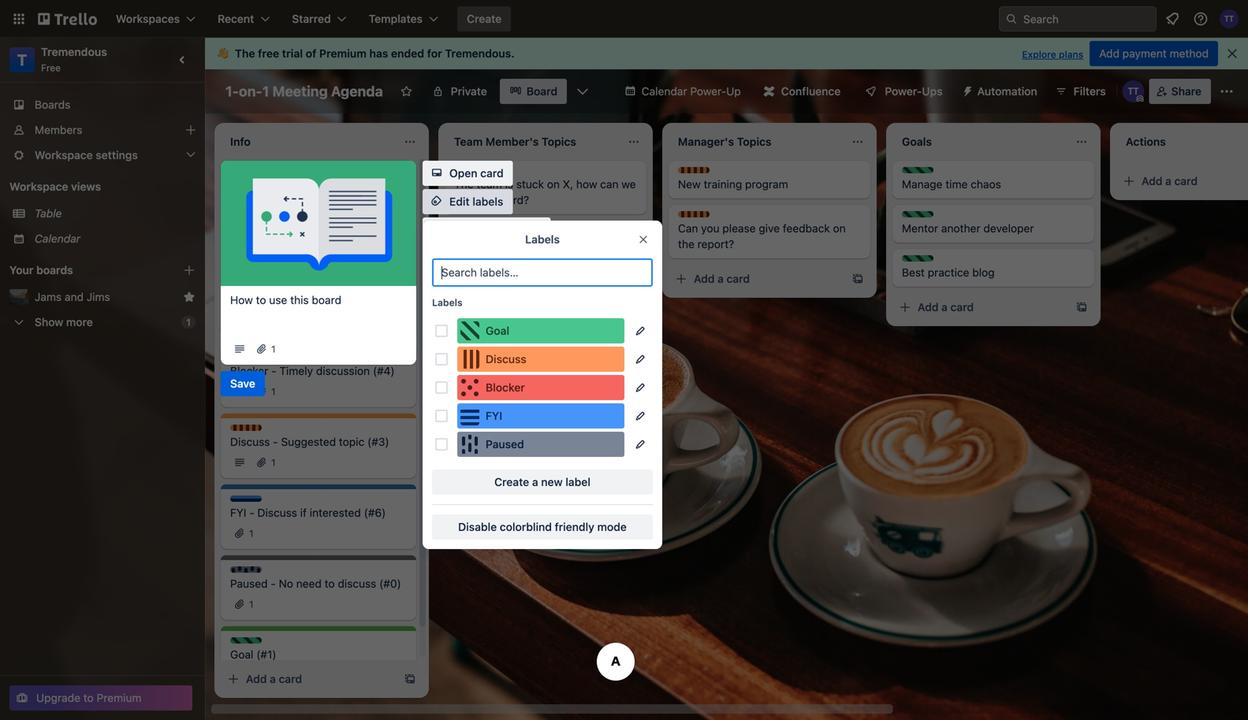 Task type: locate. For each thing, give the bounding box(es) containing it.
calendar down table
[[35, 232, 80, 245]]

color: orange, title: "discuss" element up the copy
[[454, 287, 506, 299]]

0 vertical spatial create from template… image
[[1076, 301, 1088, 314]]

calendar power-up link
[[615, 79, 751, 104]]

0 vertical spatial create from template… image
[[852, 273, 864, 285]]

tremendous
[[41, 45, 107, 58], [445, 47, 511, 60]]

can inside discuss i think we can improve velocity if we make some tooling changes.
[[506, 298, 524, 311]]

labels up any
[[525, 233, 560, 246]]

can
[[678, 222, 698, 235]]

1 vertical spatial create
[[495, 476, 529, 489]]

edit left "labels"
[[450, 195, 470, 208]]

on right feedback at the right top of the page
[[833, 222, 846, 235]]

blocker left timely
[[230, 365, 268, 378]]

we inside the blocker the team is stuck on x, how can we move forward?
[[622, 178, 636, 191]]

change cover button
[[423, 246, 531, 271]]

automation
[[978, 85, 1038, 98]]

discuss down save button
[[246, 426, 282, 437]]

board link
[[500, 79, 567, 104]]

to inside paused paused - no need to discuss (#0)
[[325, 578, 335, 591]]

color: orange, title: "discuss" element
[[678, 167, 730, 179], [678, 211, 730, 223], [454, 287, 506, 299], [457, 347, 625, 372], [230, 425, 282, 437]]

0 vertical spatial for
[[427, 47, 442, 60]]

velocity
[[571, 298, 610, 311]]

a inside create a new label 'button'
[[532, 476, 538, 489]]

views
[[71, 180, 101, 193]]

terry turtle (terryturtle) image right open information menu "image"
[[1220, 9, 1239, 28]]

x,
[[563, 178, 573, 191]]

1 vertical spatial create from template… image
[[628, 349, 640, 361]]

card for how to use this board
[[279, 673, 302, 686]]

1 vertical spatial create from template… image
[[404, 674, 416, 686]]

1 right save button
[[271, 386, 276, 397]]

add
[[1100, 47, 1120, 60], [1142, 175, 1163, 188], [694, 272, 715, 285], [918, 301, 939, 314], [470, 348, 491, 361], [246, 673, 267, 686]]

0 horizontal spatial create from template… image
[[628, 349, 640, 361]]

we right "how" at top
[[622, 178, 636, 191]]

0 horizontal spatial can
[[506, 298, 524, 311]]

create left new
[[495, 476, 529, 489]]

tooling
[[515, 313, 550, 327]]

sm image
[[956, 79, 978, 101]]

create from template… image for manage time chaos
[[1076, 301, 1088, 314]]

time
[[946, 178, 968, 191]]

table
[[35, 207, 62, 220]]

you
[[701, 222, 720, 235]]

1 vertical spatial edit
[[450, 337, 470, 350]]

1 horizontal spatial if
[[613, 298, 619, 311]]

0 vertical spatial terry turtle (terryturtle) image
[[1220, 9, 1239, 28]]

- inside blocker blocker - timely discussion (#4)
[[271, 365, 277, 378]]

power- inside the power-ups button
[[885, 85, 922, 98]]

goal (#1) link
[[230, 647, 407, 663]]

2 change from the top
[[450, 252, 490, 265]]

1 right 1-
[[262, 83, 269, 100]]

change down i've
[[450, 252, 490, 265]]

0 vertical spatial edit
[[450, 195, 470, 208]]

add a card button for i've drafted my goals for the next few months. any feedback?
[[445, 342, 621, 368]]

0 notifications image
[[1163, 9, 1182, 28]]

1 horizontal spatial premium
[[319, 47, 367, 60]]

up
[[726, 85, 741, 98]]

add for the team is stuck on x, how can we move forward?
[[470, 348, 491, 361]]

edit dates button
[[423, 331, 511, 356]]

can up some
[[506, 298, 524, 311]]

0 vertical spatial on
[[547, 178, 560, 191]]

goal for goal goal (#1)
[[246, 639, 267, 650]]

move
[[454, 194, 482, 207]]

color: green, title: "goal" element
[[902, 167, 939, 179], [902, 211, 939, 223], [902, 256, 939, 267], [457, 319, 625, 344], [230, 638, 267, 650]]

share
[[1172, 85, 1202, 98]]

meeting
[[273, 83, 328, 100]]

1 vertical spatial on
[[833, 222, 846, 235]]

1 horizontal spatial create from template… image
[[852, 273, 864, 285]]

discuss up you
[[694, 168, 730, 179]]

to right upgrade
[[83, 692, 94, 705]]

color: black, title: "paused" element
[[457, 432, 625, 457], [230, 567, 280, 579]]

tremendous up the free
[[41, 45, 107, 58]]

1 vertical spatial calendar
[[35, 232, 80, 245]]

a for manage time chaos
[[942, 301, 948, 314]]

0 vertical spatial calendar
[[642, 85, 687, 98]]

discuss inside discuss can you please give feedback on the report?
[[694, 212, 730, 223]]

2 the from the left
[[678, 238, 695, 251]]

discuss up report?
[[694, 212, 730, 223]]

0 vertical spatial to
[[256, 294, 266, 307]]

1 horizontal spatial labels
[[525, 233, 560, 246]]

add payment method button
[[1090, 41, 1218, 66]]

card for new training program
[[727, 272, 750, 285]]

0 horizontal spatial labels
[[432, 297, 463, 308]]

color: orange, title: "discuss" element up report?
[[678, 211, 730, 223]]

change up i've
[[450, 224, 490, 237]]

open card
[[450, 167, 504, 180]]

color: green, title: "goal" element for developer
[[902, 211, 939, 223]]

1 the from the left
[[581, 238, 597, 251]]

move button
[[423, 274, 487, 300]]

free
[[41, 62, 61, 73]]

0 horizontal spatial terry turtle (terryturtle) image
[[1123, 80, 1145, 103]]

edit down make
[[450, 337, 470, 350]]

paused up create a new label
[[486, 438, 524, 451]]

changes.
[[553, 313, 599, 327]]

1 up the goal goal (#1)
[[249, 599, 254, 610]]

1
[[262, 83, 269, 100], [186, 317, 191, 328], [271, 344, 276, 355], [271, 386, 276, 397], [271, 457, 276, 468], [249, 528, 254, 539], [249, 599, 254, 610]]

your boards with 2 items element
[[9, 261, 159, 280]]

- for fyi
[[249, 507, 255, 520]]

the inside the blocker the team is stuck on x, how can we move forward?
[[454, 178, 474, 191]]

discuss up some
[[470, 288, 506, 299]]

move
[[450, 280, 478, 293]]

power-ups button
[[854, 79, 952, 104]]

paused - no need to discuss (#0) link
[[230, 577, 407, 592]]

the
[[581, 238, 597, 251], [678, 238, 695, 251]]

if left interested
[[300, 507, 307, 520]]

how to use this board
[[230, 294, 341, 307]]

1 horizontal spatial tremendous
[[445, 47, 511, 60]]

how
[[230, 294, 253, 307]]

create from template… image
[[852, 273, 864, 285], [628, 349, 640, 361]]

to right need
[[325, 578, 335, 591]]

2 vertical spatial to
[[83, 692, 94, 705]]

goal inside goal best practice blog
[[918, 256, 939, 267]]

1 horizontal spatial terry turtle (terryturtle) image
[[1220, 9, 1239, 28]]

goal mentor another developer
[[902, 212, 1034, 235]]

blocker left is
[[470, 168, 504, 179]]

create from template… image
[[1076, 301, 1088, 314], [404, 674, 416, 686]]

can right "how" at top
[[600, 178, 619, 191]]

can inside the blocker the team is stuck on x, how can we move forward?
[[600, 178, 619, 191]]

1 change from the top
[[450, 224, 490, 237]]

mentor
[[902, 222, 939, 235]]

color: red, title: "blocker" element down tooling
[[457, 375, 625, 401]]

blocker inside the blocker the team is stuck on x, how can we move forward?
[[470, 168, 504, 179]]

Search field
[[1018, 7, 1156, 31]]

customize views image
[[575, 84, 591, 99]]

calendar left 'up'
[[642, 85, 687, 98]]

labels
[[525, 233, 560, 246], [432, 297, 463, 308]]

(#6)
[[364, 507, 386, 520]]

color: black, title: "paused" element left need
[[230, 567, 280, 579]]

2 horizontal spatial to
[[325, 578, 335, 591]]

2 edit from the top
[[450, 337, 470, 350]]

the inside banner
[[235, 47, 255, 60]]

discuss inside fyi fyi - discuss if interested (#6)
[[258, 507, 297, 520]]

add a card button for mentor another developer
[[893, 295, 1069, 320]]

upgrade to premium
[[36, 692, 142, 705]]

add inside add payment method button
[[1100, 47, 1120, 60]]

tremendous down create button
[[445, 47, 511, 60]]

need
[[296, 578, 322, 591]]

terry turtle (terryturtle) image
[[1220, 9, 1239, 28], [1123, 80, 1145, 103]]

workspace
[[9, 180, 68, 193]]

calendar inside calendar power-up link
[[642, 85, 687, 98]]

copy button
[[423, 303, 486, 328]]

blog
[[973, 266, 995, 279]]

search image
[[1006, 13, 1018, 25]]

card for the team is stuck on x, how can we move forward?
[[503, 348, 526, 361]]

make
[[454, 313, 482, 327]]

(#4)
[[373, 365, 395, 378]]

terry turtle (terryturtle) image down payment
[[1123, 80, 1145, 103]]

the down the can at top
[[678, 238, 695, 251]]

1 vertical spatial labels
[[432, 297, 463, 308]]

t link
[[9, 47, 35, 73]]

discuss for discuss can you please give feedback on the report?
[[694, 212, 730, 223]]

labels up the copy
[[432, 297, 463, 308]]

- for discuss
[[273, 436, 278, 449]]

0 vertical spatial create
[[467, 12, 502, 25]]

blocker down the archive
[[486, 381, 525, 394]]

discuss left interested
[[258, 507, 297, 520]]

0 vertical spatial change
[[450, 224, 490, 237]]

friendly
[[555, 521, 595, 534]]

how to use this board link
[[230, 293, 407, 308]]

0 vertical spatial can
[[600, 178, 619, 191]]

paused left no
[[230, 578, 268, 591]]

new
[[678, 178, 701, 191]]

discuss inside discuss i think we can improve velocity if we make some tooling changes.
[[470, 288, 506, 299]]

discuss inside discuss new training program
[[694, 168, 730, 179]]

calendar for calendar
[[35, 232, 80, 245]]

practice
[[928, 266, 970, 279]]

add for new training program
[[694, 272, 715, 285]]

blocker up "save"
[[246, 355, 280, 366]]

- inside paused paused - no need to discuss (#0)
[[271, 578, 276, 591]]

1 horizontal spatial create from template… image
[[1076, 301, 1088, 314]]

color: red, title: "blocker" element up "save"
[[230, 354, 280, 366]]

if right velocity
[[613, 298, 619, 311]]

members
[[35, 123, 82, 136]]

0 horizontal spatial calendar
[[35, 232, 80, 245]]

upgrade to premium link
[[9, 686, 192, 711]]

card for manage time chaos
[[951, 301, 974, 314]]

0 horizontal spatial color: blue, title: "fyi" element
[[230, 496, 262, 508]]

few
[[454, 254, 473, 267]]

.
[[511, 47, 515, 60]]

edit
[[450, 195, 470, 208], [450, 337, 470, 350]]

can you please give feedback on the report? link
[[678, 221, 861, 252]]

create inside 'button'
[[495, 476, 529, 489]]

1 vertical spatial change
[[450, 252, 490, 265]]

program
[[745, 178, 788, 191]]

on left x,
[[547, 178, 560, 191]]

the left the next
[[581, 238, 597, 251]]

(#1)
[[256, 649, 276, 662]]

1 vertical spatial for
[[564, 238, 578, 251]]

0 horizontal spatial the
[[581, 238, 597, 251]]

tremendous inside banner
[[445, 47, 511, 60]]

filters
[[1074, 85, 1106, 98]]

the inside discuss can you please give feedback on the report?
[[678, 238, 695, 251]]

feedback
[[783, 222, 830, 235]]

1 vertical spatial premium
[[97, 692, 142, 705]]

t
[[17, 50, 27, 69]]

color: red, title: "blocker" element up the edit labels at the top left
[[454, 167, 504, 179]]

color: orange, title: "discuss" element up you
[[678, 167, 730, 179]]

no
[[279, 578, 293, 591]]

1 horizontal spatial can
[[600, 178, 619, 191]]

0 vertical spatial premium
[[319, 47, 367, 60]]

the inside i've drafted my goals for the next few months. any feedback?
[[581, 238, 597, 251]]

fyi for fyi
[[486, 410, 502, 423]]

a for how to use this board
[[270, 673, 276, 686]]

1 vertical spatial can
[[506, 298, 524, 311]]

color: black, title: "paused" element up create a new label
[[457, 432, 625, 457]]

tremendous free
[[41, 45, 107, 73]]

color: red, title: "blocker" element for blocker - timely discussion (#4)
[[230, 354, 280, 366]]

edit dates
[[450, 337, 502, 350]]

1 power- from the left
[[690, 85, 726, 98]]

premium right upgrade
[[97, 692, 142, 705]]

use
[[269, 294, 287, 307]]

premium right of
[[319, 47, 367, 60]]

primary element
[[0, 0, 1248, 38]]

private
[[451, 85, 487, 98]]

paused left need
[[246, 568, 280, 579]]

1 vertical spatial to
[[325, 578, 335, 591]]

calendar inside calendar link
[[35, 232, 80, 245]]

paused for paused
[[486, 438, 524, 451]]

color: orange, title: "discuss" element for think
[[454, 287, 506, 299]]

for right "ended" in the top left of the page
[[427, 47, 442, 60]]

save button
[[221, 371, 265, 397]]

blocker - timely discussion (#4) link
[[230, 364, 407, 379]]

the for 👋
[[235, 47, 255, 60]]

banner
[[205, 38, 1248, 69]]

1 vertical spatial the
[[454, 178, 474, 191]]

suggested
[[281, 436, 336, 449]]

color: red, title: "blocker" element
[[454, 167, 504, 179], [230, 354, 280, 366], [457, 375, 625, 401]]

0 horizontal spatial on
[[547, 178, 560, 191]]

1 horizontal spatial on
[[833, 222, 846, 235]]

add a card for i've drafted my goals for the next few months. any feedback?
[[470, 348, 526, 361]]

create inside button
[[467, 12, 502, 25]]

0 horizontal spatial create from template… image
[[404, 674, 416, 686]]

- inside discuss discuss - suggested topic (#3)
[[273, 436, 278, 449]]

mentor another developer link
[[902, 221, 1085, 237]]

create from template… image for can you please give feedback on the report?
[[852, 273, 864, 285]]

1 horizontal spatial power-
[[885, 85, 922, 98]]

0 vertical spatial color: black, title: "paused" element
[[457, 432, 625, 457]]

add a card
[[1142, 175, 1198, 188], [694, 272, 750, 285], [918, 301, 974, 314], [470, 348, 526, 361], [246, 673, 302, 686]]

color: orange, title: "discuss" element for you
[[678, 211, 730, 223]]

goal manage time chaos
[[902, 168, 1001, 191]]

0 horizontal spatial power-
[[690, 85, 726, 98]]

for up feedback?
[[564, 238, 578, 251]]

goal inside the 'goal manage time chaos'
[[918, 168, 939, 179]]

another
[[942, 222, 981, 235]]

0 horizontal spatial if
[[300, 507, 307, 520]]

1 edit from the top
[[450, 195, 470, 208]]

blocker for blocker blocker - timely discussion (#4)
[[246, 355, 280, 366]]

discuss
[[338, 578, 376, 591]]

discuss left suggested
[[230, 436, 270, 449]]

to for use
[[256, 294, 266, 307]]

filters button
[[1050, 79, 1111, 104]]

calendar power-up
[[642, 85, 741, 98]]

back to home image
[[38, 6, 97, 32]]

1 vertical spatial color: red, title: "blocker" element
[[230, 354, 280, 366]]

0 horizontal spatial to
[[83, 692, 94, 705]]

we
[[622, 178, 636, 191], [488, 298, 503, 311], [622, 298, 637, 311]]

create from template… image for i've drafted my goals for the next few months. any feedback?
[[628, 349, 640, 361]]

1 horizontal spatial the
[[454, 178, 474, 191]]

table link
[[35, 206, 196, 222]]

1 horizontal spatial calendar
[[642, 85, 687, 98]]

discuss down dates
[[486, 353, 527, 366]]

can
[[600, 178, 619, 191], [506, 298, 524, 311]]

- inside fyi fyi - discuss if interested (#6)
[[249, 507, 255, 520]]

1 horizontal spatial the
[[678, 238, 695, 251]]

1 horizontal spatial for
[[564, 238, 578, 251]]

1 horizontal spatial color: blue, title: "fyi" element
[[457, 404, 625, 429]]

1 vertical spatial if
[[300, 507, 307, 520]]

the right 👋
[[235, 47, 255, 60]]

0 horizontal spatial color: black, title: "paused" element
[[230, 567, 280, 579]]

1 horizontal spatial to
[[256, 294, 266, 307]]

new
[[541, 476, 563, 489]]

add a card for mentor another developer
[[918, 301, 974, 314]]

to left use
[[256, 294, 266, 307]]

0 vertical spatial the
[[235, 47, 255, 60]]

interested
[[310, 507, 361, 520]]

color: blue, title: "fyi" element
[[457, 404, 625, 429], [230, 496, 262, 508]]

discuss - suggested topic (#3) link
[[230, 435, 407, 450]]

0 vertical spatial labels
[[525, 233, 560, 246]]

goal inside goal mentor another developer
[[918, 212, 939, 223]]

0 horizontal spatial the
[[235, 47, 255, 60]]

2 power- from the left
[[885, 85, 922, 98]]

1 vertical spatial color: black, title: "paused" element
[[230, 567, 280, 579]]

1 vertical spatial color: blue, title: "fyi" element
[[230, 496, 262, 508]]

0 vertical spatial if
[[613, 298, 619, 311]]

goal best practice blog
[[902, 256, 995, 279]]

create up private
[[467, 12, 502, 25]]

the up "move"
[[454, 178, 474, 191]]

0 vertical spatial color: red, title: "blocker" element
[[454, 167, 504, 179]]

jams and jims link
[[35, 289, 177, 305]]



Task type: describe. For each thing, give the bounding box(es) containing it.
calendar link
[[35, 231, 196, 247]]

1 down discuss discuss - suggested topic (#3)
[[271, 457, 276, 468]]

create for create
[[467, 12, 502, 25]]

add for how to use this board
[[246, 673, 267, 686]]

cover
[[493, 252, 521, 265]]

add board image
[[183, 264, 196, 277]]

blocker for blocker
[[486, 381, 525, 394]]

if inside fyi fyi - discuss if interested (#6)
[[300, 507, 307, 520]]

jims
[[87, 291, 110, 304]]

wave image
[[218, 47, 229, 61]]

payment
[[1123, 47, 1167, 60]]

please
[[723, 222, 756, 235]]

i've drafted my goals for the next few months. any feedback?
[[454, 238, 622, 267]]

change for change members
[[450, 224, 490, 237]]

on inside discuss can you please give feedback on the report?
[[833, 222, 846, 235]]

discuss for discuss
[[486, 353, 527, 366]]

forward?
[[485, 194, 529, 207]]

confluence button
[[755, 79, 850, 104]]

color: orange, title: "discuss" element down tooling
[[457, 347, 625, 372]]

terry turtle (terryturtle) image inside primary element
[[1220, 9, 1239, 28]]

- for paused
[[271, 578, 276, 591]]

open information menu image
[[1193, 11, 1209, 27]]

add for manage time chaos
[[918, 301, 939, 314]]

discussion
[[316, 365, 370, 378]]

fyi fyi - discuss if interested (#6)
[[230, 497, 386, 520]]

create button
[[457, 6, 511, 32]]

open
[[450, 167, 478, 180]]

goal for goal mentor another developer
[[918, 212, 939, 223]]

1 down starred icon
[[186, 317, 191, 328]]

archive
[[450, 366, 489, 379]]

disable colorblind friendly mode
[[458, 521, 627, 534]]

labels
[[473, 195, 503, 208]]

(#0)
[[379, 578, 401, 591]]

goal for goal manage time chaos
[[918, 168, 939, 179]]

open card link
[[423, 161, 513, 186]]

Search labels… text field
[[432, 259, 653, 287]]

my
[[515, 238, 530, 251]]

star or unstar board image
[[400, 85, 413, 98]]

1 vertical spatial terry turtle (terryturtle) image
[[1123, 80, 1145, 103]]

discuss for discuss discuss - suggested topic (#3)
[[246, 426, 282, 437]]

- for blocker
[[271, 365, 277, 378]]

stuck
[[516, 178, 544, 191]]

create from template… image for how to use this board
[[404, 674, 416, 686]]

show menu image
[[1219, 84, 1235, 99]]

explore plans button
[[1022, 45, 1084, 64]]

color: orange, title: "discuss" element for training
[[678, 167, 730, 179]]

chaos
[[971, 178, 1001, 191]]

label
[[566, 476, 591, 489]]

topic
[[339, 436, 365, 449]]

color: red, title: "blocker" element for the team is stuck on x, how can we move forward?
[[454, 167, 504, 179]]

drafted
[[475, 238, 512, 251]]

add a card for can you please give feedback on the report?
[[694, 272, 750, 285]]

1 down use
[[271, 344, 276, 355]]

power- inside calendar power-up link
[[690, 85, 726, 98]]

0 horizontal spatial tremendous
[[41, 45, 107, 58]]

think
[[460, 298, 485, 311]]

a for the team is stuck on x, how can we move forward?
[[494, 348, 500, 361]]

i've
[[454, 238, 472, 251]]

for inside i've drafted my goals for the next few months. any feedback?
[[564, 238, 578, 251]]

👋 the free trial of premium has ended for tremendous .
[[218, 47, 515, 60]]

edit for edit labels
[[450, 195, 470, 208]]

paused for paused paused - no need to discuss (#0)
[[246, 568, 280, 579]]

0 horizontal spatial premium
[[97, 692, 142, 705]]

improve
[[527, 298, 568, 311]]

how
[[576, 178, 597, 191]]

change for change cover
[[450, 252, 490, 265]]

new training program link
[[678, 177, 861, 192]]

and
[[65, 291, 84, 304]]

boards
[[36, 264, 73, 277]]

power-ups
[[885, 85, 943, 98]]

color: orange, title: "discuss" element down save button
[[230, 425, 282, 437]]

plans
[[1059, 49, 1084, 60]]

the for blocker
[[454, 178, 474, 191]]

How to use this board text field
[[230, 293, 407, 337]]

i've drafted my goals for the next few months. any feedback? link
[[454, 237, 637, 268]]

agenda
[[331, 83, 383, 100]]

the team is stuck on x, how can we move forward? link
[[454, 177, 637, 208]]

change cover
[[450, 252, 521, 265]]

next
[[600, 238, 622, 251]]

blocker for blocker the team is stuck on x, how can we move forward?
[[470, 168, 504, 179]]

dates
[[473, 337, 502, 350]]

disable colorblind friendly mode button
[[432, 515, 653, 540]]

this
[[290, 294, 309, 307]]

show more
[[35, 316, 93, 329]]

developer
[[984, 222, 1034, 235]]

👋
[[218, 47, 229, 60]]

to for premium
[[83, 692, 94, 705]]

more
[[66, 316, 93, 329]]

edit for edit dates
[[450, 337, 470, 350]]

create for create a new label
[[495, 476, 529, 489]]

on inside the blocker the team is stuck on x, how can we move forward?
[[547, 178, 560, 191]]

1-on-1 meeting agenda
[[226, 83, 383, 100]]

boards link
[[0, 92, 205, 118]]

create a new label
[[495, 476, 591, 489]]

best
[[902, 266, 925, 279]]

discuss for discuss new training program
[[694, 168, 730, 179]]

0 vertical spatial color: blue, title: "fyi" element
[[457, 404, 625, 429]]

fyi for fyi fyi - discuss if interested (#6)
[[246, 497, 261, 508]]

goal goal (#1)
[[230, 639, 276, 662]]

a for new training program
[[718, 272, 724, 285]]

jams
[[35, 291, 62, 304]]

1 inside board name text field
[[262, 83, 269, 100]]

copy
[[450, 309, 477, 322]]

we right velocity
[[622, 298, 637, 311]]

starred icon image
[[183, 291, 196, 304]]

of
[[306, 47, 317, 60]]

if inside discuss i think we can improve velocity if we make some tooling changes.
[[613, 298, 619, 311]]

months.
[[476, 254, 517, 267]]

color: green, title: "goal" element for chaos
[[902, 167, 939, 179]]

goal for goal
[[486, 325, 509, 338]]

banner containing 👋
[[205, 38, 1248, 69]]

premium inside banner
[[319, 47, 367, 60]]

2 vertical spatial color: red, title: "blocker" element
[[457, 375, 625, 401]]

1 horizontal spatial color: black, title: "paused" element
[[457, 432, 625, 457]]

explore
[[1022, 49, 1057, 60]]

give
[[759, 222, 780, 235]]

discuss can you please give feedback on the report?
[[678, 212, 846, 251]]

feedback?
[[542, 254, 595, 267]]

calendar for calendar power-up
[[642, 85, 687, 98]]

0 horizontal spatial for
[[427, 47, 442, 60]]

goals
[[533, 238, 561, 251]]

has
[[369, 47, 388, 60]]

ups
[[922, 85, 943, 98]]

goal for goal best practice blog
[[918, 256, 939, 267]]

is
[[505, 178, 513, 191]]

best practice blog link
[[902, 265, 1085, 281]]

add a card button for can you please give feedback on the report?
[[669, 267, 845, 292]]

close popover image
[[637, 233, 650, 246]]

discuss for discuss i think we can improve velocity if we make some tooling changes.
[[470, 288, 506, 299]]

boards
[[35, 98, 70, 111]]

color: green, title: "goal" element for blog
[[902, 256, 939, 267]]

your
[[9, 264, 34, 277]]

report?
[[698, 238, 734, 251]]

board
[[312, 294, 341, 307]]

manage time chaos link
[[902, 177, 1085, 192]]

we up some
[[488, 298, 503, 311]]

change members button
[[423, 218, 551, 243]]

edit labels button
[[423, 189, 513, 215]]

Board name text field
[[218, 79, 391, 104]]

members
[[493, 224, 541, 237]]

1 down fyi fyi - discuss if interested (#6)
[[249, 528, 254, 539]]

confluence
[[781, 85, 841, 98]]



Task type: vqa. For each thing, say whether or not it's contained in the screenshot.
sm icon to the left
no



